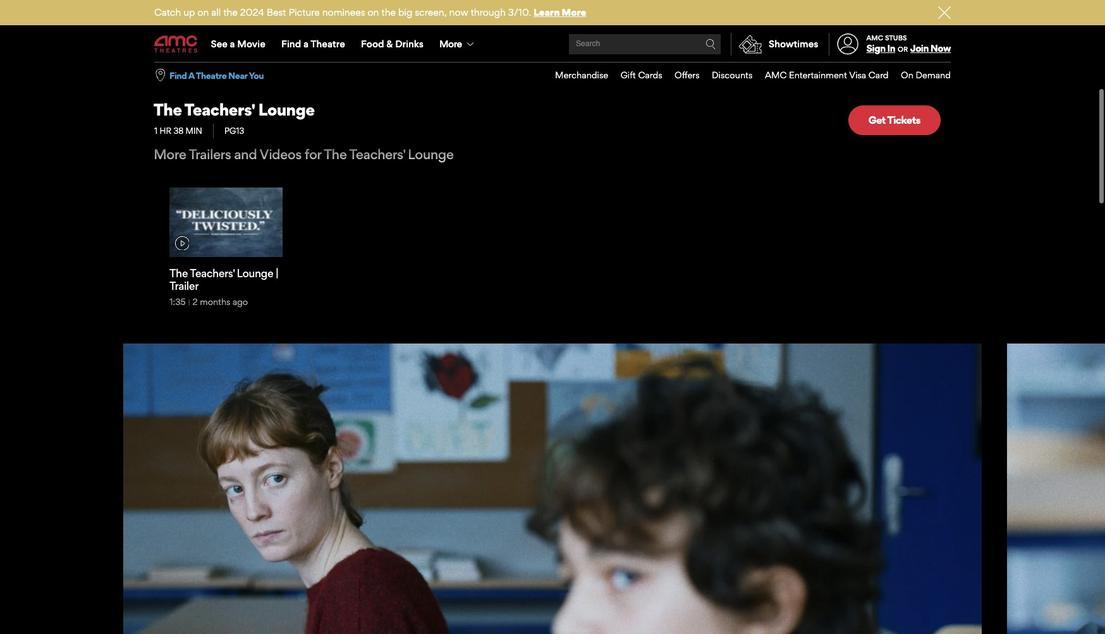 Task type: describe. For each thing, give the bounding box(es) containing it.
lounge for the teachers' lounge
[[258, 99, 315, 120]]

tickets
[[887, 114, 921, 127]]

sign in or join amc stubs element
[[829, 27, 951, 62]]

3/10.
[[508, 6, 531, 18]]

entertainment
[[789, 70, 847, 80]]

99% rotten tomatoes
[[192, 13, 267, 46]]

1
[[154, 126, 158, 136]]

2 months ago
[[193, 297, 248, 308]]

1 hr 38 min
[[154, 126, 202, 136]]

showtimes link
[[731, 33, 819, 56]]

offers
[[675, 70, 700, 80]]

a
[[188, 70, 194, 81]]

now
[[931, 42, 951, 54]]

find a theatre link
[[273, 27, 353, 62]]

big
[[398, 6, 413, 18]]

see a movie
[[211, 38, 265, 50]]

more for more
[[440, 38, 462, 50]]

38
[[174, 126, 184, 136]]

the teachers' lounge | trailer
[[169, 267, 279, 293]]

teachers' for the teachers' lounge
[[184, 99, 255, 120]]

discounts link
[[700, 63, 753, 88]]

theatre for a
[[311, 38, 345, 50]]

1 the from the left
[[223, 6, 238, 18]]

join
[[910, 42, 929, 54]]

best
[[267, 6, 286, 18]]

1:35
[[169, 297, 186, 308]]

through
[[471, 6, 506, 18]]

min
[[186, 126, 202, 136]]

near
[[228, 70, 247, 81]]

nominees
[[322, 6, 365, 18]]

get tickets link
[[848, 106, 941, 135]]

card
[[869, 70, 889, 80]]

for
[[305, 146, 321, 163]]

and
[[234, 146, 257, 163]]

merchandise
[[555, 70, 608, 80]]

find a theatre
[[281, 38, 345, 50]]

2 on from the left
[[368, 6, 379, 18]]

on demand link
[[889, 63, 951, 88]]

amc entertainment visa card
[[765, 70, 889, 80]]

drinks
[[395, 38, 424, 50]]

all
[[211, 6, 221, 18]]

find for find a theatre near you
[[169, 70, 187, 81]]

2
[[193, 297, 198, 308]]

food
[[361, 38, 384, 50]]

catch up on all the 2024 best picture nominees on the big screen, now through 3/10. learn more
[[154, 6, 586, 18]]

rotten
[[192, 34, 222, 46]]

0 vertical spatial more
[[562, 6, 586, 18]]

trailer
[[169, 280, 199, 293]]

stubs
[[885, 33, 907, 42]]

teachers' for the teachers' lounge | trailer
[[190, 267, 234, 280]]

you
[[249, 70, 264, 81]]

see
[[211, 38, 228, 50]]

submit search icon image
[[706, 39, 716, 49]]

1 vertical spatial teachers'
[[349, 146, 405, 163]]

find a theatre near you
[[169, 70, 264, 81]]

sign
[[867, 42, 886, 54]]

hr
[[160, 126, 171, 136]]

find for find a theatre
[[281, 38, 301, 50]]

amc for sign
[[867, 33, 884, 42]]

visa
[[849, 70, 866, 80]]

cards
[[638, 70, 662, 80]]

catch
[[154, 6, 181, 18]]

1 on from the left
[[198, 6, 209, 18]]

amc for visa
[[765, 70, 787, 80]]

on demand
[[901, 70, 951, 80]]

tomatoes
[[224, 34, 267, 46]]

1 vertical spatial the
[[324, 146, 347, 163]]

learn
[[534, 6, 560, 18]]

the for the teachers' lounge | trailer
[[169, 267, 188, 280]]

now
[[449, 6, 468, 18]]

demand
[[916, 70, 951, 80]]

see a movie link
[[203, 27, 273, 62]]



Task type: vqa. For each thing, say whether or not it's contained in the screenshot.
the bottom Lounge
yes



Task type: locate. For each thing, give the bounding box(es) containing it.
2 vertical spatial lounge
[[237, 267, 273, 280]]

on left all
[[198, 6, 209, 18]]

&
[[387, 38, 393, 50]]

amc up sign
[[867, 33, 884, 42]]

0 vertical spatial the
[[154, 99, 182, 120]]

a for theatre
[[304, 38, 309, 50]]

1 vertical spatial more
[[440, 38, 462, 50]]

on
[[198, 6, 209, 18], [368, 6, 379, 18]]

menu containing more
[[154, 27, 951, 62]]

on
[[901, 70, 914, 80]]

theatre inside menu
[[311, 38, 345, 50]]

user profile image
[[830, 34, 866, 55]]

1 horizontal spatial the
[[382, 6, 396, 18]]

menu down showtimes image
[[543, 63, 951, 88]]

2024
[[240, 6, 264, 18]]

sign in button
[[867, 42, 896, 54]]

the inside the teachers' lounge | trailer
[[169, 267, 188, 280]]

1 horizontal spatial on
[[368, 6, 379, 18]]

or
[[898, 45, 908, 54]]

discounts
[[712, 70, 753, 80]]

2 the from the left
[[382, 6, 396, 18]]

amc inside amc stubs sign in or join now
[[867, 33, 884, 42]]

a down picture
[[304, 38, 309, 50]]

0 horizontal spatial more
[[154, 146, 186, 163]]

the left big
[[382, 6, 396, 18]]

theatre right "a"
[[196, 70, 227, 81]]

0 horizontal spatial find
[[169, 70, 187, 81]]

find
[[281, 38, 301, 50], [169, 70, 187, 81]]

1 a from the left
[[230, 38, 235, 50]]

1 vertical spatial lounge
[[408, 146, 454, 163]]

1 horizontal spatial theatre
[[311, 38, 345, 50]]

showtimes image
[[732, 33, 769, 56]]

a
[[230, 38, 235, 50], [304, 38, 309, 50]]

find inside button
[[169, 70, 187, 81]]

theatre down the nominees
[[311, 38, 345, 50]]

1 vertical spatial amc
[[765, 70, 787, 80]]

picture
[[289, 6, 320, 18]]

0 horizontal spatial on
[[198, 6, 209, 18]]

pg13
[[224, 126, 244, 136]]

more button
[[432, 27, 485, 62]]

0 horizontal spatial the
[[223, 6, 238, 18]]

0 horizontal spatial amc
[[765, 70, 787, 80]]

more trailers and videos for the teachers' lounge
[[154, 146, 454, 163]]

0 vertical spatial lounge
[[258, 99, 315, 120]]

|
[[276, 267, 279, 280]]

more down hr
[[154, 146, 186, 163]]

the
[[223, 6, 238, 18], [382, 6, 396, 18]]

more
[[562, 6, 586, 18], [440, 38, 462, 50], [154, 146, 186, 163]]

2 a from the left
[[304, 38, 309, 50]]

1 vertical spatial find
[[169, 70, 187, 81]]

food & drinks link
[[353, 27, 432, 62]]

movie
[[237, 38, 265, 50]]

2 vertical spatial more
[[154, 146, 186, 163]]

gift
[[621, 70, 636, 80]]

offers link
[[662, 63, 700, 88]]

2 horizontal spatial more
[[562, 6, 586, 18]]

lounge inside the teachers' lounge | trailer
[[237, 267, 273, 280]]

lounge
[[258, 99, 315, 120], [408, 146, 454, 163], [237, 267, 273, 280]]

videos
[[259, 146, 302, 163]]

find inside menu
[[281, 38, 301, 50]]

find left "a"
[[169, 70, 187, 81]]

the for the teachers' lounge
[[154, 99, 182, 120]]

1 vertical spatial theatre
[[196, 70, 227, 81]]

menu down learn
[[154, 27, 951, 62]]

search the AMC website text field
[[574, 40, 706, 49]]

1 horizontal spatial more
[[440, 38, 462, 50]]

rotten tomatoes certified fresh image
[[154, 12, 180, 37]]

screen,
[[415, 6, 447, 18]]

close this dialog image
[[1083, 610, 1096, 623]]

amc logo image
[[154, 36, 199, 53], [154, 36, 199, 53]]

menu containing merchandise
[[543, 63, 951, 88]]

theatre
[[311, 38, 345, 50], [196, 70, 227, 81]]

0 vertical spatial amc
[[867, 33, 884, 42]]

gift cards link
[[608, 63, 662, 88]]

in
[[888, 42, 896, 54]]

more down now
[[440, 38, 462, 50]]

theatre for a
[[196, 70, 227, 81]]

amc down showtimes "link" at the top
[[765, 70, 787, 80]]

find down picture
[[281, 38, 301, 50]]

theatre inside button
[[196, 70, 227, 81]]

the teachers' lounge
[[154, 99, 315, 120]]

the up 1:35
[[169, 267, 188, 280]]

ago
[[233, 297, 248, 308]]

learn more link
[[534, 6, 586, 18]]

99%
[[192, 13, 227, 33]]

a right see
[[230, 38, 235, 50]]

0 vertical spatial find
[[281, 38, 301, 50]]

0 vertical spatial menu
[[154, 27, 951, 62]]

the
[[154, 99, 182, 120], [324, 146, 347, 163], [169, 267, 188, 280]]

amc entertainment visa card link
[[753, 63, 889, 88]]

showtimes
[[769, 38, 819, 50]]

0 vertical spatial teachers'
[[184, 99, 255, 120]]

2 vertical spatial teachers'
[[190, 267, 234, 280]]

the right for
[[324, 146, 347, 163]]

teachers' inside the teachers' lounge | trailer
[[190, 267, 234, 280]]

find a theatre near you button
[[169, 69, 264, 82]]

up
[[183, 6, 195, 18]]

more right learn
[[562, 6, 586, 18]]

0 horizontal spatial theatre
[[196, 70, 227, 81]]

menu
[[154, 27, 951, 62], [543, 63, 951, 88]]

food & drinks
[[361, 38, 424, 50]]

1 horizontal spatial find
[[281, 38, 301, 50]]

trailers
[[189, 146, 231, 163]]

gift cards
[[621, 70, 662, 80]]

a for movie
[[230, 38, 235, 50]]

more inside button
[[440, 38, 462, 50]]

the up hr
[[154, 99, 182, 120]]

lounge for the teachers' lounge | trailer
[[237, 267, 273, 280]]

the right all
[[223, 6, 238, 18]]

0 vertical spatial theatre
[[311, 38, 345, 50]]

1 vertical spatial menu
[[543, 63, 951, 88]]

amc stubs sign in or join now
[[867, 33, 951, 54]]

merchandise link
[[543, 63, 608, 88]]

get
[[869, 114, 886, 127]]

teachers'
[[184, 99, 255, 120], [349, 146, 405, 163], [190, 267, 234, 280]]

0 horizontal spatial a
[[230, 38, 235, 50]]

amc
[[867, 33, 884, 42], [765, 70, 787, 80]]

1 horizontal spatial a
[[304, 38, 309, 50]]

more for more trailers and videos for the teachers' lounge
[[154, 146, 186, 163]]

join now button
[[910, 42, 951, 54]]

on right the nominees
[[368, 6, 379, 18]]

months
[[200, 297, 230, 308]]

get tickets
[[869, 114, 921, 127]]

1 horizontal spatial amc
[[867, 33, 884, 42]]

2 vertical spatial the
[[169, 267, 188, 280]]



